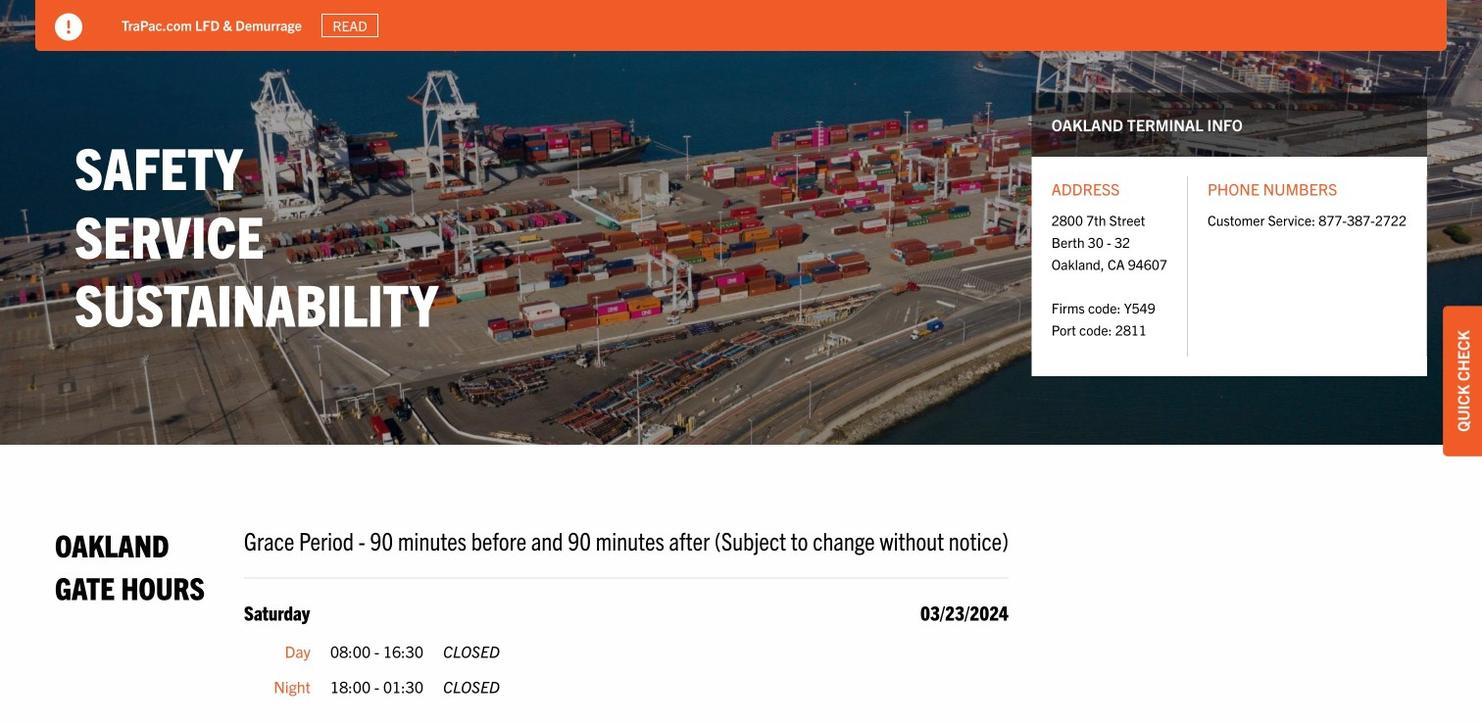 Task type: describe. For each thing, give the bounding box(es) containing it.
solid image
[[55, 13, 82, 41]]



Task type: vqa. For each thing, say whether or not it's contained in the screenshot.
"solid" icon
yes



